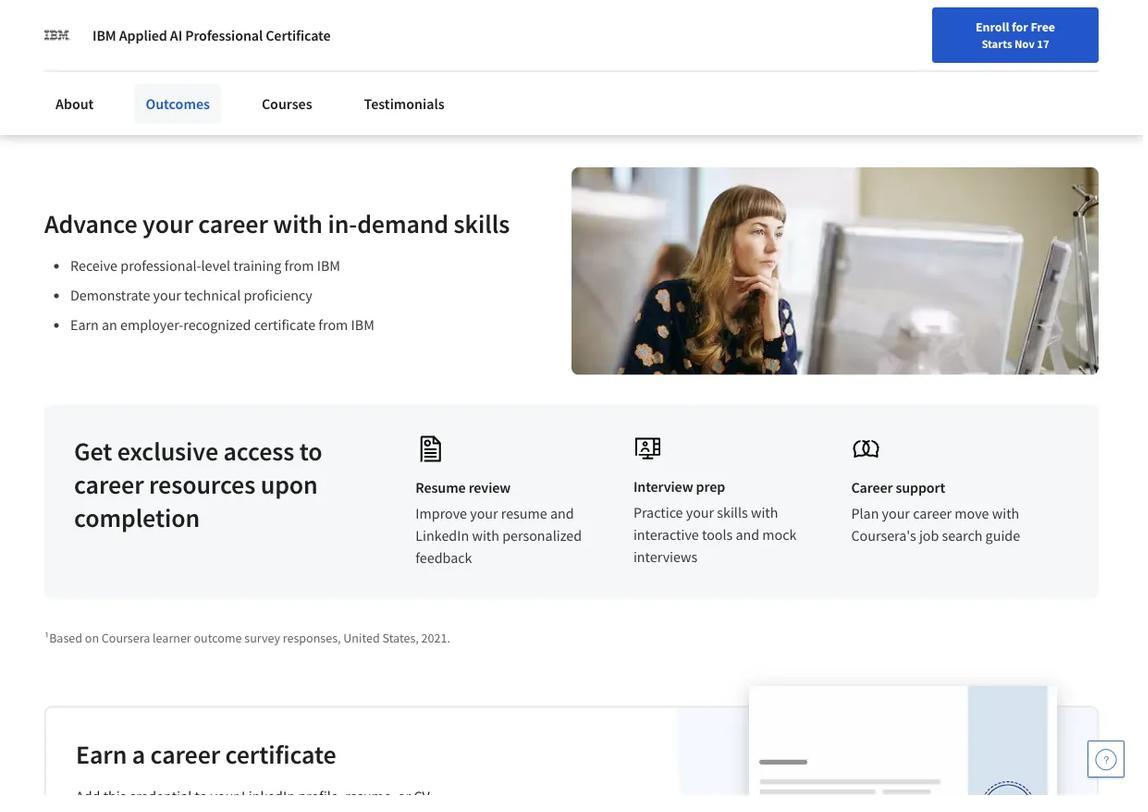 Task type: locate. For each thing, give the bounding box(es) containing it.
1 horizontal spatial from
[[319, 316, 348, 334]]

1 horizontal spatial for
[[1012, 19, 1028, 35]]

2 vertical spatial skills
[[717, 504, 748, 522]]

business
[[274, 58, 331, 76]]

1 vertical spatial for
[[253, 58, 272, 76]]

0 horizontal spatial in-
[[75, 4, 104, 36]]

earn left an
[[70, 316, 99, 334]]

your
[[143, 207, 193, 239], [153, 286, 181, 305], [686, 504, 714, 522], [470, 504, 498, 523], [882, 504, 910, 523]]

1 horizontal spatial coursera
[[192, 58, 250, 76]]

get exclusive access to career resources upon completion
[[74, 435, 322, 534]]

with
[[273, 207, 323, 239], [751, 504, 778, 522], [992, 504, 1020, 523], [472, 527, 499, 545]]

interview
[[634, 478, 693, 496]]

for left business
[[253, 58, 272, 76]]

for
[[1012, 19, 1028, 35], [253, 58, 272, 76]]

0 horizontal spatial from
[[284, 257, 314, 275]]

coursera right on
[[102, 629, 150, 646]]

enroll for free starts nov 17
[[976, 19, 1055, 51]]

career down get
[[74, 468, 144, 500]]

your inside interview prep practice your skills with interactive tools and mock interviews
[[686, 504, 714, 522]]

0 vertical spatial skills
[[201, 4, 257, 36]]

testimonials
[[364, 94, 445, 113]]

your inside resume review improve your resume and linkedin with personalized feedback
[[470, 504, 498, 523]]

ibm
[[93, 26, 116, 44], [317, 257, 340, 275], [351, 316, 374, 334]]

0 horizontal spatial ibm
[[93, 26, 116, 44]]

skills
[[201, 4, 257, 36], [454, 207, 510, 239], [717, 504, 748, 522]]

demonstrate your technical proficiency
[[70, 286, 312, 305]]

courses
[[262, 94, 312, 113]]

skills inside see how employees at top companies are mastering in-demand skills
[[201, 4, 257, 36]]

1 vertical spatial from
[[319, 316, 348, 334]]

coursera
[[192, 58, 250, 76], [102, 629, 150, 646]]

0 vertical spatial from
[[284, 257, 314, 275]]

employer-
[[120, 316, 183, 334]]

your up coursera's
[[882, 504, 910, 523]]

¹based
[[44, 629, 82, 646]]

for up nov
[[1012, 19, 1028, 35]]

with up mock
[[751, 504, 778, 522]]

your down prep
[[686, 504, 714, 522]]

interactive
[[634, 526, 699, 544]]

coursera down professional
[[192, 58, 250, 76]]

1 horizontal spatial and
[[736, 526, 760, 544]]

outcomes
[[146, 94, 210, 113]]

demand
[[104, 4, 196, 36], [357, 207, 449, 239]]

receive professional-level training from ibm
[[70, 257, 340, 275]]

and inside resume review improve your resume and linkedin with personalized feedback
[[550, 504, 574, 523]]

0 vertical spatial in-
[[75, 4, 104, 36]]

top
[[325, 0, 363, 3]]

1 vertical spatial and
[[736, 526, 760, 544]]

and
[[550, 504, 574, 523], [736, 526, 760, 544]]

resume
[[416, 479, 466, 497]]

certificate
[[254, 316, 316, 334], [225, 738, 336, 770]]

0 vertical spatial for
[[1012, 19, 1028, 35]]

0 vertical spatial demand
[[104, 4, 196, 36]]

2 horizontal spatial skills
[[717, 504, 748, 522]]

None search field
[[249, 12, 406, 49]]

move
[[955, 504, 989, 523]]

1 vertical spatial ibm
[[317, 257, 340, 275]]

career right a
[[150, 738, 220, 770]]

menu item
[[805, 19, 924, 79]]

from
[[284, 257, 314, 275], [319, 316, 348, 334]]

0 horizontal spatial skills
[[201, 4, 257, 36]]

more
[[114, 58, 148, 76]]

earn left a
[[76, 738, 127, 770]]

mastering
[[533, 0, 645, 3]]

earn
[[70, 316, 99, 334], [76, 738, 127, 770]]

0 vertical spatial and
[[550, 504, 574, 523]]

and right tools
[[736, 526, 760, 544]]

2 vertical spatial ibm
[[351, 316, 374, 334]]

enroll
[[976, 19, 1010, 35]]

with right linkedin
[[472, 527, 499, 545]]

learn more about coursera for business link
[[75, 58, 331, 76]]

about link
[[44, 83, 105, 124]]

coursera enterprise logos image
[[737, 0, 1068, 60]]

in-
[[75, 4, 104, 36], [328, 207, 357, 239]]

tools
[[702, 526, 733, 544]]

responses,
[[283, 629, 341, 646]]

career
[[198, 207, 268, 239], [74, 468, 144, 500], [913, 504, 952, 523], [150, 738, 220, 770]]

your down review
[[470, 504, 498, 523]]

0 vertical spatial earn
[[70, 316, 99, 334]]

ai
[[170, 26, 182, 44]]

career up job
[[913, 504, 952, 523]]

1 vertical spatial earn
[[76, 738, 127, 770]]

mock
[[763, 526, 797, 544]]

completion
[[74, 501, 200, 534]]

and inside interview prep practice your skills with interactive tools and mock interviews
[[736, 526, 760, 544]]

1 vertical spatial skills
[[454, 207, 510, 239]]

proficiency
[[244, 286, 312, 305]]

with up the training
[[273, 207, 323, 239]]

0 horizontal spatial and
[[550, 504, 574, 523]]

how
[[120, 0, 168, 3]]

demonstrate
[[70, 286, 150, 305]]

guide
[[986, 527, 1020, 545]]

about
[[151, 58, 189, 76]]

about
[[56, 94, 94, 113]]

and up personalized
[[550, 504, 574, 523]]

an
[[102, 316, 117, 334]]

your inside career support plan your career move with coursera's job search guide
[[882, 504, 910, 523]]

0 horizontal spatial coursera
[[102, 629, 150, 646]]

outcome
[[194, 629, 242, 646]]

1 horizontal spatial ibm
[[317, 257, 340, 275]]

0 horizontal spatial for
[[253, 58, 272, 76]]

1 vertical spatial demand
[[357, 207, 449, 239]]

with up guide
[[992, 504, 1020, 523]]

with inside interview prep practice your skills with interactive tools and mock interviews
[[751, 504, 778, 522]]

interview prep practice your skills with interactive tools and mock interviews
[[634, 478, 797, 566]]

1 vertical spatial in-
[[328, 207, 357, 239]]

interviews
[[634, 548, 698, 566]]

search
[[942, 527, 983, 545]]

united
[[344, 629, 380, 646]]

career up level
[[198, 207, 268, 239]]

0 horizontal spatial demand
[[104, 4, 196, 36]]

coursera career certificate image
[[749, 686, 1057, 796]]

access
[[223, 435, 294, 467]]

coursera image
[[15, 15, 132, 45]]

your for career support
[[882, 504, 910, 523]]

2 horizontal spatial ibm
[[351, 316, 374, 334]]

1 vertical spatial coursera
[[102, 629, 150, 646]]



Task type: vqa. For each thing, say whether or not it's contained in the screenshot.


Task type: describe. For each thing, give the bounding box(es) containing it.
career
[[851, 479, 893, 497]]

0 vertical spatial ibm
[[93, 26, 116, 44]]

level
[[201, 257, 230, 275]]

exclusive
[[117, 435, 218, 467]]

resume review improve your resume and linkedin with personalized feedback
[[416, 479, 582, 567]]

support
[[896, 479, 945, 497]]

feedback
[[416, 549, 472, 567]]

ibm applied ai professional certificate
[[93, 26, 331, 44]]

your up professional- at the left top of the page
[[143, 207, 193, 239]]

get
[[74, 435, 112, 467]]

earn for earn a career certificate
[[76, 738, 127, 770]]

courses link
[[251, 83, 323, 124]]

advance your career with in-demand skills
[[44, 207, 510, 239]]

17
[[1037, 36, 1050, 51]]

show notifications image
[[943, 23, 965, 45]]

1 horizontal spatial demand
[[357, 207, 449, 239]]

your for interview prep
[[686, 504, 714, 522]]

career inside get exclusive access to career resources upon completion
[[74, 468, 144, 500]]

nov
[[1015, 36, 1035, 51]]

professional-
[[120, 257, 201, 275]]

to
[[299, 435, 322, 467]]

at
[[298, 0, 320, 3]]

help center image
[[1095, 748, 1117, 771]]

learn more about coursera for business
[[75, 58, 331, 76]]

recognized
[[183, 316, 251, 334]]

for inside "enroll for free starts nov 17"
[[1012, 19, 1028, 35]]

prep
[[696, 478, 725, 496]]

¹based on coursera learner outcome survey responses, united states, 2021.
[[44, 629, 450, 646]]

career inside career support plan your career move with coursera's job search guide
[[913, 504, 952, 523]]

skills inside interview prep practice your skills with interactive tools and mock interviews
[[717, 504, 748, 522]]

improve
[[416, 504, 467, 523]]

learn
[[75, 58, 112, 76]]

1 horizontal spatial in-
[[328, 207, 357, 239]]

advance
[[44, 207, 137, 239]]

resources
[[149, 468, 255, 500]]

your down professional- at the left top of the page
[[153, 286, 181, 305]]

receive
[[70, 257, 118, 275]]

technical
[[184, 286, 241, 305]]

personalized
[[502, 527, 582, 545]]

career support plan your career move with coursera's job search guide
[[851, 479, 1020, 545]]

1 vertical spatial certificate
[[225, 738, 336, 770]]

employees
[[173, 0, 293, 3]]

with inside career support plan your career move with coursera's job search guide
[[992, 504, 1020, 523]]

on
[[85, 629, 99, 646]]

review
[[469, 479, 511, 497]]

your for resume review
[[470, 504, 498, 523]]

see how employees at top companies are mastering in-demand skills
[[75, 0, 645, 36]]

linkedin
[[416, 527, 469, 545]]

earn a career certificate
[[76, 738, 336, 770]]

states,
[[383, 629, 419, 646]]

with inside resume review improve your resume and linkedin with personalized feedback
[[472, 527, 499, 545]]

starts
[[982, 36, 1012, 51]]

plan
[[851, 504, 879, 523]]

professional
[[185, 26, 263, 44]]

learner
[[153, 629, 191, 646]]

a
[[132, 738, 145, 770]]

0 vertical spatial certificate
[[254, 316, 316, 334]]

companies
[[368, 0, 487, 3]]

resume
[[501, 504, 547, 523]]

demand inside see how employees at top companies are mastering in-demand skills
[[104, 4, 196, 36]]

in- inside see how employees at top companies are mastering in-demand skills
[[75, 4, 104, 36]]

2021.
[[421, 629, 450, 646]]

see
[[75, 0, 115, 3]]

job
[[919, 527, 939, 545]]

ibm image
[[44, 22, 70, 48]]

earn an employer-recognized certificate from ibm
[[70, 316, 374, 334]]

coursera's
[[851, 527, 916, 545]]

free
[[1031, 19, 1055, 35]]

applied
[[119, 26, 167, 44]]

practice
[[634, 504, 683, 522]]

are
[[493, 0, 528, 3]]

training
[[233, 257, 282, 275]]

earn for earn an employer-recognized certificate from ibm
[[70, 316, 99, 334]]

certificate
[[266, 26, 331, 44]]

testimonials link
[[353, 83, 456, 124]]

survey
[[244, 629, 280, 646]]

1 horizontal spatial skills
[[454, 207, 510, 239]]

upon
[[261, 468, 318, 500]]

outcomes link
[[135, 83, 221, 124]]

0 vertical spatial coursera
[[192, 58, 250, 76]]



